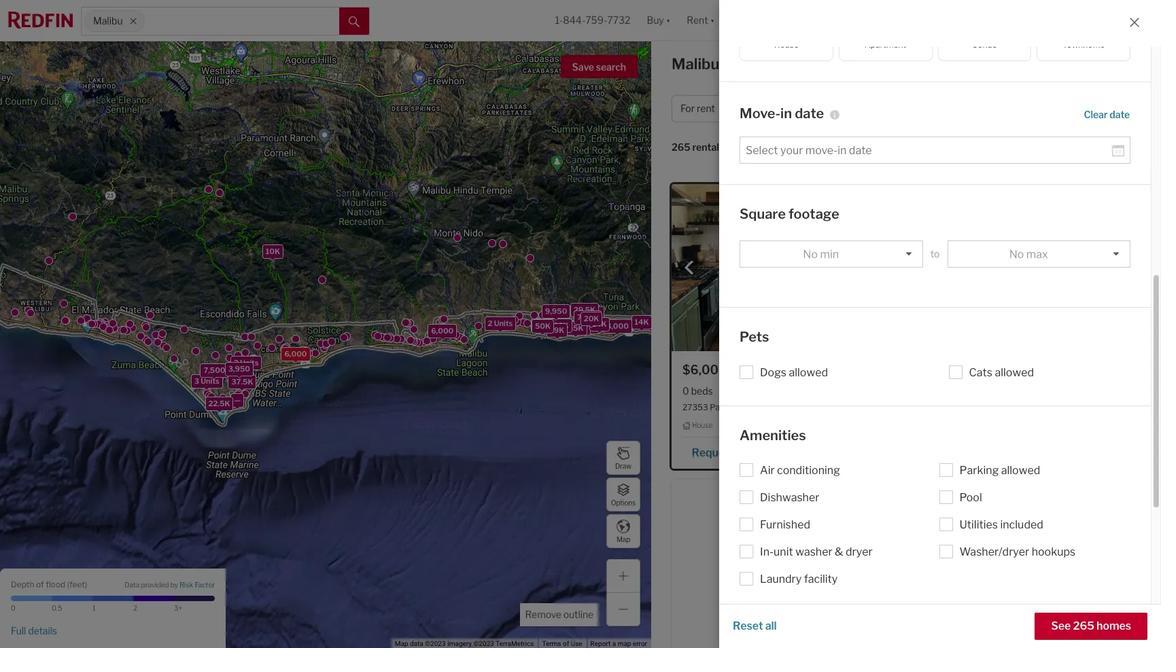 Task type: locate. For each thing, give the bounding box(es) containing it.
0 horizontal spatial no
[[803, 248, 818, 261]]

photo of 11770 pacific coast hwy unit aa, malibu, ca 90265 image
[[912, 480, 1139, 647]]

of for depth
[[36, 580, 44, 590]]

10k
[[266, 246, 280, 256], [551, 321, 565, 330]]

45k right 8,000
[[645, 319, 661, 328]]

all
[[766, 620, 777, 633]]

units up 37.5k
[[240, 358, 259, 367]]

pool
[[960, 492, 983, 505]]

next button image
[[875, 261, 888, 275]]

sort
[[741, 142, 761, 153]]

min
[[821, 248, 839, 261]]

Condo checkbox
[[938, 13, 1032, 61]]

0 horizontal spatial /mo
[[728, 363, 750, 377]]

0 horizontal spatial 0
[[11, 605, 16, 613]]

parking allowed
[[960, 465, 1041, 477]]

options button
[[607, 478, 641, 512]]

6,000
[[431, 326, 454, 336], [285, 349, 307, 359]]

19k
[[571, 323, 585, 332], [550, 325, 565, 335]]

1 no from the left
[[803, 248, 818, 261]]

1 50k from the top
[[535, 321, 551, 330]]

265 left rentals
[[672, 142, 691, 153]]

a for map
[[613, 641, 616, 648]]

1 horizontal spatial ©2023
[[474, 641, 494, 648]]

allowed right dogs
[[789, 366, 828, 379]]

0 vertical spatial malibu
[[93, 15, 123, 27]]

:
[[761, 142, 763, 153]]

dogs
[[760, 366, 787, 379]]

recommended
[[765, 142, 834, 153]]

by
[[170, 582, 178, 590]]

2 90265 from the left
[[1030, 403, 1057, 413]]

0 vertical spatial map
[[617, 536, 631, 544]]

square
[[740, 206, 786, 222]]

remove
[[525, 609, 562, 621]]

1 vertical spatial a
[[613, 641, 616, 648]]

1 horizontal spatial malibu,
[[988, 403, 1015, 413]]

265 right see
[[1074, 620, 1095, 633]]

1 horizontal spatial /mo
[[975, 363, 997, 377]]

75k left the 28k
[[534, 321, 549, 330]]

7,895
[[577, 313, 599, 322]]

14k right 8,000
[[635, 317, 649, 327]]

1 horizontal spatial 19k
[[571, 323, 585, 332]]

rent
[[836, 55, 871, 73]]

1 horizontal spatial 0
[[683, 386, 689, 397]]

laundry
[[760, 573, 802, 586]]

1 vertical spatial 29.5k
[[575, 322, 597, 331]]

45k down 7,895
[[569, 324, 585, 333]]

0 horizontal spatial ca
[[811, 403, 822, 413]]

265 inside the see 265 homes button
[[1074, 620, 1095, 633]]

a left map
[[613, 641, 616, 648]]

malibu, right hwy,
[[782, 403, 809, 413]]

19k down the 9,950
[[550, 325, 565, 335]]

/mo up 6811 wildlife rd, malibu, ca 90265
[[975, 363, 997, 377]]

8,000
[[606, 322, 629, 331]]

1 horizontal spatial of
[[563, 641, 569, 648]]

20k
[[584, 314, 599, 323]]

0 horizontal spatial units
[[201, 377, 220, 386]]

map left data
[[395, 641, 408, 648]]

2 units up 37.5k
[[234, 358, 259, 367]]

units left 17.7k
[[494, 319, 513, 328]]

1 horizontal spatial ca
[[1017, 403, 1028, 413]]

1 vertical spatial units
[[240, 358, 259, 367]]

90265 down cats allowed
[[1030, 403, 1057, 413]]

1 vertical spatial 6,000
[[285, 349, 307, 359]]

map
[[617, 536, 631, 544], [395, 641, 408, 648]]

2 vertical spatial units
[[201, 377, 220, 386]]

2 horizontal spatial 2
[[488, 319, 493, 328]]

ca down 'dogs allowed'
[[811, 403, 822, 413]]

0 horizontal spatial malibu,
[[782, 403, 809, 413]]

1 vertical spatial 0
[[11, 605, 16, 613]]

2 units left 17.7k
[[488, 319, 513, 328]]

265
[[672, 142, 691, 153], [1074, 620, 1095, 633]]

1 horizontal spatial a
[[737, 447, 743, 460]]

of left use
[[563, 641, 569, 648]]

1 vertical spatial 2
[[234, 358, 238, 367]]

759-
[[586, 15, 608, 26]]

malibu left the remove malibu "icon"
[[93, 15, 123, 27]]

no left min
[[803, 248, 818, 261]]

1 vertical spatial house
[[692, 422, 713, 430]]

allowed
[[789, 366, 828, 379], [995, 366, 1034, 379], [1002, 465, 1041, 477]]

14k
[[635, 317, 649, 327], [593, 319, 607, 329]]

1 horizontal spatial house
[[775, 39, 799, 49]]

18k
[[583, 322, 597, 332]]

ca down cats allowed
[[1017, 403, 1028, 413]]

0 horizontal spatial 90265
[[824, 403, 851, 413]]

option group
[[740, 13, 1131, 61]]

of
[[36, 580, 44, 590], [563, 641, 569, 648]]

—
[[234, 395, 241, 405]]

malibu up for rent
[[672, 55, 720, 73]]

0 for 0 beds
[[683, 386, 689, 397]]

report a map error
[[591, 641, 647, 648]]

data
[[125, 582, 140, 590]]

provided
[[141, 582, 169, 590]]

submit search image
[[349, 16, 360, 27]]

0 horizontal spatial 14k
[[593, 319, 607, 329]]

3 units
[[194, 377, 220, 386]]

in-
[[760, 546, 774, 559]]

1-844-759-7732 link
[[555, 15, 631, 26]]

no
[[803, 248, 818, 261], [1010, 248, 1025, 261]]

©2023 right data
[[425, 641, 446, 648]]

square footage
[[740, 206, 840, 222]]

1 horizontal spatial 2
[[234, 358, 238, 367]]

draw
[[615, 462, 632, 470]]

washer
[[796, 546, 833, 559]]

map inside button
[[617, 536, 631, 544]]

utilities
[[960, 519, 998, 532]]

0 vertical spatial 0
[[683, 386, 689, 397]]

clear date button
[[1084, 102, 1131, 125]]

to
[[931, 248, 940, 260]]

1 horizontal spatial no
[[1010, 248, 1025, 261]]

included
[[1001, 519, 1044, 532]]

parking
[[960, 465, 999, 477]]

table
[[1111, 145, 1138, 158]]

no left max
[[1010, 248, 1025, 261]]

malibu apartments for rent
[[672, 55, 871, 73]]

50k
[[535, 321, 551, 330], [535, 321, 551, 331]]

0 vertical spatial a
[[737, 447, 743, 460]]

malibu, right rd, on the bottom right of the page
[[988, 403, 1015, 413]]

apartment
[[865, 39, 907, 49]]

full
[[11, 626, 26, 637]]

0 horizontal spatial of
[[36, 580, 44, 590]]

a inside button
[[737, 447, 743, 460]]

1 horizontal spatial 14k
[[635, 317, 649, 327]]

0 horizontal spatial 2
[[133, 605, 137, 613]]

0 vertical spatial 265
[[672, 142, 691, 153]]

ca
[[811, 403, 822, 413], [1017, 403, 1028, 413]]

map down options
[[617, 536, 631, 544]]

0 horizontal spatial a
[[613, 641, 616, 648]]

1 horizontal spatial 45k
[[645, 319, 661, 328]]

0 vertical spatial 6,000
[[431, 326, 454, 336]]

home
[[819, 103, 846, 115]]

data provided by risk factor
[[125, 582, 215, 590]]

1 vertical spatial of
[[563, 641, 569, 648]]

units down 7,500
[[201, 377, 220, 386]]

0 vertical spatial 2 units
[[488, 319, 513, 328]]

1-
[[555, 15, 563, 26]]

date inside button
[[1110, 108, 1130, 120]]

2
[[488, 319, 493, 328], [234, 358, 238, 367], [133, 605, 137, 613]]

factor
[[195, 582, 215, 590]]

beds
[[691, 386, 713, 397]]

allowed right cats
[[995, 366, 1034, 379]]

1 horizontal spatial 6,000
[[431, 326, 454, 336]]

1 vertical spatial 265
[[1074, 620, 1095, 633]]

0 horizontal spatial 2 units
[[234, 358, 259, 367]]

facility
[[804, 573, 838, 586]]

washer/dryer
[[960, 546, 1030, 559]]

75k down 7,895
[[573, 323, 588, 333]]

1 vertical spatial malibu
[[672, 55, 720, 73]]

1
[[92, 605, 96, 613]]

a left tour on the right
[[737, 447, 743, 460]]

full details
[[11, 626, 57, 637]]

0 up full at bottom
[[11, 605, 16, 613]]

1 /mo from the left
[[728, 363, 750, 377]]

0 vertical spatial units
[[494, 319, 513, 328]]

request a tour
[[692, 447, 767, 460]]

0 vertical spatial 2
[[488, 319, 493, 328]]

1 90265 from the left
[[824, 403, 851, 413]]

2 down data
[[133, 605, 137, 613]]

2 /mo from the left
[[975, 363, 997, 377]]

photo of 27353 pacific coast hwy, malibu, ca 90265 image
[[672, 184, 899, 352]]

imagery
[[448, 641, 472, 648]]

1 horizontal spatial malibu
[[672, 55, 720, 73]]

1 horizontal spatial date
[[1110, 108, 1130, 120]]

1 horizontal spatial map
[[617, 536, 631, 544]]

0 left beds
[[683, 386, 689, 397]]

save search
[[572, 61, 626, 73]]

/mo left dogs
[[728, 363, 750, 377]]

no for no min
[[803, 248, 818, 261]]

1 ca from the left
[[811, 403, 822, 413]]

allowed for dogs allowed
[[789, 366, 828, 379]]

1 horizontal spatial 90265
[[1030, 403, 1057, 413]]

table button
[[1108, 144, 1141, 164]]

of left "flood"
[[36, 580, 44, 590]]

outline
[[564, 609, 594, 621]]

allowed right parking
[[1002, 465, 1041, 477]]

air conditioning
[[760, 465, 840, 477]]

a for tour
[[737, 447, 743, 460]]

0 horizontal spatial ©2023
[[425, 641, 446, 648]]

2 up 37.5k
[[234, 358, 238, 367]]

14k down 16.5k at the top
[[593, 319, 607, 329]]

0 vertical spatial of
[[36, 580, 44, 590]]

©2023 right imagery
[[474, 641, 494, 648]]

90265 down 'dogs allowed'
[[824, 403, 851, 413]]

)
[[85, 580, 87, 590]]

1 horizontal spatial 265
[[1074, 620, 1095, 633]]

coast
[[738, 403, 760, 413]]

wildlife
[[943, 403, 972, 413]]

/mo for $6,000
[[728, 363, 750, 377]]

move-
[[740, 105, 781, 122]]

map for map
[[617, 536, 631, 544]]

2 vertical spatial 2
[[133, 605, 137, 613]]

depth
[[11, 580, 34, 590]]

2 left 17.7k
[[488, 319, 493, 328]]

draw button
[[607, 441, 641, 475]]

19k down 7,895
[[571, 323, 585, 332]]

1 vertical spatial map
[[395, 641, 408, 648]]

0 horizontal spatial 10k
[[266, 246, 280, 256]]

washer/dryer hookups
[[960, 546, 1076, 559]]

date right in
[[795, 105, 824, 122]]

malibu,
[[782, 403, 809, 413], [988, 403, 1015, 413]]

house up malibu apartments for rent
[[775, 39, 799, 49]]

0 horizontal spatial malibu
[[93, 15, 123, 27]]

265 rentals
[[672, 142, 724, 153]]

date right clear
[[1110, 108, 1130, 120]]

0 horizontal spatial map
[[395, 641, 408, 648]]

1 vertical spatial 10k
[[551, 321, 565, 330]]

0 vertical spatial house
[[775, 39, 799, 49]]

risk factor link
[[180, 582, 215, 591]]

units
[[494, 319, 513, 328], [240, 358, 259, 367], [201, 377, 220, 386]]

2 ©2023 from the left
[[474, 641, 494, 648]]

data
[[410, 641, 424, 648]]

house down 27353
[[692, 422, 713, 430]]

2 no from the left
[[1010, 248, 1025, 261]]



Task type: describe. For each thing, give the bounding box(es) containing it.
2 50k from the top
[[535, 321, 551, 331]]

in
[[781, 105, 792, 122]]

report
[[591, 641, 611, 648]]

pacific
[[710, 403, 736, 413]]

condo
[[972, 39, 998, 49]]

in-unit washer & dryer
[[760, 546, 873, 559]]

1 horizontal spatial 2 units
[[488, 319, 513, 328]]

/mo for $37,500
[[975, 363, 997, 377]]

depth of flood ( feet )
[[11, 580, 87, 590]]

no for no max
[[1010, 248, 1025, 261]]

0 vertical spatial 10k
[[266, 246, 280, 256]]

Townhome checkbox
[[1037, 13, 1131, 61]]

use
[[571, 641, 583, 648]]

amenities
[[740, 427, 806, 444]]

2 horizontal spatial units
[[494, 319, 513, 328]]

0 vertical spatial 29.5k
[[574, 305, 596, 315]]

dryer
[[846, 546, 873, 559]]

price
[[756, 103, 779, 115]]

6811 wildlife rd, malibu, ca 90265
[[923, 403, 1057, 413]]

malibu for malibu
[[93, 15, 123, 27]]

rent
[[697, 103, 715, 115]]

photo of 6811 wildlife rd, malibu, ca 90265 image
[[912, 184, 1139, 352]]

utilities included
[[960, 519, 1044, 532]]

3+
[[174, 605, 182, 613]]

0 for 0
[[11, 605, 16, 613]]

tour
[[746, 447, 767, 460]]

max
[[1027, 248, 1049, 261]]

1 vertical spatial 2 units
[[234, 358, 259, 367]]

cats
[[969, 366, 993, 379]]

house inside "house" checkbox
[[775, 39, 799, 49]]

save search button
[[561, 55, 638, 78]]

3
[[194, 377, 199, 386]]

clear
[[1084, 108, 1108, 120]]

map region
[[0, 39, 702, 649]]

furnished
[[760, 519, 811, 532]]

rentals
[[693, 142, 724, 153]]

reset all
[[733, 620, 777, 633]]

hwy,
[[762, 403, 780, 413]]

$37,500 /mo
[[923, 363, 997, 377]]

map for map data ©2023  imagery ©2023 terrametrics
[[395, 641, 408, 648]]

(
[[67, 580, 69, 590]]

home type button
[[810, 95, 894, 122]]

1 horizontal spatial units
[[240, 358, 259, 367]]

$6,000 /mo
[[683, 363, 750, 377]]

no max
[[1010, 248, 1049, 261]]

conditioning
[[777, 465, 840, 477]]

0 horizontal spatial date
[[795, 105, 824, 122]]

home type
[[819, 103, 868, 115]]

allowed for cats allowed
[[995, 366, 1034, 379]]

type
[[848, 103, 868, 115]]

6811
[[923, 403, 941, 413]]

request a tour button
[[683, 442, 782, 462]]

risk
[[180, 582, 193, 590]]

pets
[[740, 329, 770, 345]]

9,950
[[545, 307, 567, 316]]

homes
[[1097, 620, 1132, 633]]

cats allowed
[[969, 366, 1034, 379]]

0 horizontal spatial house
[[692, 422, 713, 430]]

0 horizontal spatial 265
[[672, 142, 691, 153]]

search
[[596, 61, 626, 73]]

terrametrics
[[496, 641, 534, 648]]

1 malibu, from the left
[[782, 403, 809, 413]]

27353 pacific coast hwy, malibu, ca 90265
[[683, 403, 851, 413]]

0 horizontal spatial 45k
[[569, 324, 585, 333]]

reset
[[733, 620, 763, 633]]

save
[[572, 61, 594, 73]]

of for terms
[[563, 641, 569, 648]]

Apartment checkbox
[[839, 13, 933, 61]]

&
[[835, 546, 844, 559]]

22.5k
[[209, 399, 230, 408]]

google image
[[3, 631, 48, 649]]

hookups
[[1032, 546, 1076, 559]]

previous button image
[[683, 261, 696, 275]]

17.7k
[[539, 321, 559, 331]]

7,500
[[204, 365, 225, 375]]

1 horizontal spatial 10k
[[551, 321, 565, 330]]

40k
[[645, 319, 660, 328]]

townhome
[[1063, 39, 1105, 49]]

terms
[[542, 641, 561, 648]]

remove outline
[[525, 609, 594, 621]]

feet
[[69, 580, 85, 590]]

0 horizontal spatial 6,000
[[285, 349, 307, 359]]

2 ca from the left
[[1017, 403, 1028, 413]]

1 ©2023 from the left
[[425, 641, 446, 648]]

option group containing house
[[740, 13, 1131, 61]]

0 horizontal spatial 19k
[[550, 325, 565, 335]]

full details button
[[11, 626, 57, 638]]

see 265 homes button
[[1035, 613, 1148, 641]]

0 horizontal spatial 75k
[[534, 321, 549, 330]]

unit
[[774, 546, 793, 559]]

remove malibu image
[[129, 17, 137, 25]]

terms of use
[[542, 641, 583, 648]]

55k
[[568, 324, 584, 333]]

for
[[813, 55, 833, 73]]

rd,
[[974, 403, 986, 413]]

3,950
[[228, 364, 250, 374]]

flood
[[46, 580, 65, 590]]

21.5k
[[575, 322, 596, 331]]

footage
[[789, 206, 840, 222]]

0 beds
[[683, 386, 713, 397]]

House checkbox
[[740, 13, 834, 61]]

air
[[760, 465, 775, 477]]

2 malibu, from the left
[[988, 403, 1015, 413]]

allowed for parking allowed
[[1002, 465, 1041, 477]]

37.5k
[[232, 377, 253, 387]]

error
[[633, 641, 647, 648]]

malibu for malibu apartments for rent
[[672, 55, 720, 73]]

map
[[618, 641, 631, 648]]

request
[[692, 447, 735, 460]]

Select your move-in date text field
[[746, 144, 1113, 157]]

dogs allowed
[[760, 366, 828, 379]]

map button
[[607, 515, 641, 549]]

1 horizontal spatial 75k
[[573, 323, 588, 333]]



Task type: vqa. For each thing, say whether or not it's contained in the screenshot.
Bulls Ferry in the bottom left of the page
no



